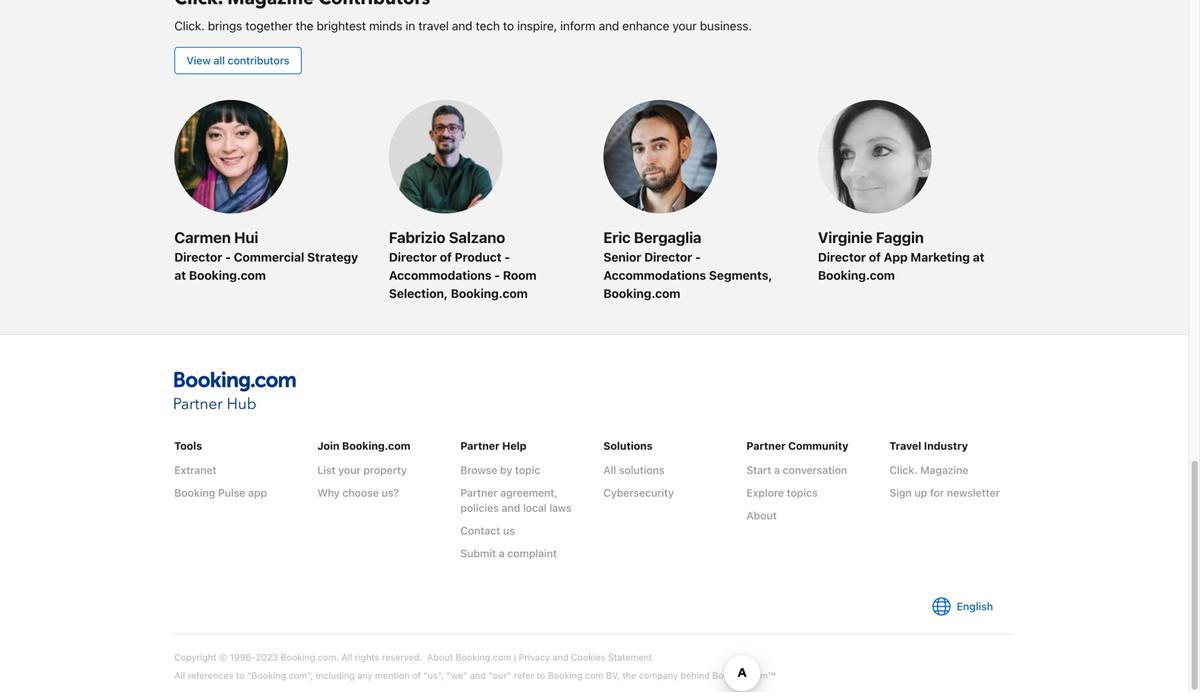 Task type: vqa. For each thing, say whether or not it's contained in the screenshot.


Task type: describe. For each thing, give the bounding box(es) containing it.
eric bergaglia link
[[604, 229, 702, 246]]

carmen
[[174, 229, 231, 246]]

click. for click. brings together the brightest minds in travel and tech to inspire, inform and enhance your business.
[[174, 18, 205, 33]]

contact
[[460, 525, 500, 538]]

and inside partner agreement, policies and local laws
[[502, 502, 520, 515]]

topic
[[515, 464, 540, 477]]

click. for click. magazine
[[890, 464, 918, 477]]

- inside carmen hui director - commercial strategy at booking.com
[[225, 250, 231, 265]]

0 horizontal spatial the
[[296, 18, 313, 33]]

solutions
[[619, 464, 665, 477]]

local
[[523, 502, 547, 515]]

complaint
[[507, 548, 557, 560]]

why choose us?
[[317, 487, 399, 500]]

brings
[[208, 18, 242, 33]]

carmen hui director - commercial strategy at booking.com
[[174, 229, 358, 283]]

the inside copyright © 1996-2023 booking.com. all rights reserved. about booking.com | privacy and cookies statement all references to "booking.com", including any mention of "us", "we" and "our" refer to booking.com bv, the company behind booking.com™
[[623, 671, 636, 682]]

carmen hui, commercial director of ownership partnerships in hotels image
[[174, 100, 288, 214]]

browse by topic link
[[460, 463, 540, 479]]

virginie
[[818, 229, 873, 246]]

booking pulse app
[[174, 487, 267, 500]]

join booking.com
[[317, 440, 411, 453]]

about link
[[747, 509, 777, 524]]

view all contributors link
[[174, 47, 302, 74]]

including
[[316, 671, 355, 682]]

senior
[[604, 250, 641, 265]]

0 vertical spatial about
[[747, 510, 777, 522]]

us?
[[382, 487, 399, 500]]

partner help
[[460, 440, 527, 453]]

help
[[502, 440, 527, 453]]

virginie faggin director of app marketing at booking.com
[[818, 229, 985, 283]]

contact us link
[[460, 524, 515, 539]]

director for carmen
[[174, 250, 222, 265]]

booking.com up property
[[342, 440, 411, 453]]

click. magazine
[[890, 464, 969, 477]]

and right privacy in the bottom left of the page
[[553, 653, 569, 664]]

click. magazine link
[[890, 463, 969, 479]]

1 horizontal spatial to
[[503, 18, 514, 33]]

all solutions link
[[604, 463, 665, 479]]

partner for start
[[747, 440, 786, 453]]

click. brings together the brightest minds in travel and tech to inspire, inform and enhance your business.
[[174, 18, 752, 33]]

english
[[957, 601, 993, 613]]

start a conversation
[[747, 464, 847, 477]]

sign up for newsletter link
[[890, 486, 1000, 501]]

submit a complaint
[[460, 548, 557, 560]]

0 horizontal spatial to
[[236, 671, 245, 682]]

fabrizio salzano director of product - accommodations - room selection, booking.com
[[389, 229, 537, 301]]

view all contributors
[[187, 54, 290, 67]]

company
[[639, 671, 678, 682]]

travel
[[418, 18, 449, 33]]

start a conversation link
[[747, 463, 847, 479]]

2 horizontal spatial to
[[537, 671, 545, 682]]

strategy
[[307, 250, 358, 265]]

of for fabrizio
[[440, 250, 452, 265]]

by
[[500, 464, 512, 477]]

partner community
[[747, 440, 849, 453]]

segments,
[[709, 268, 773, 283]]

"our"
[[488, 671, 511, 682]]

booking pulse app link
[[174, 486, 267, 501]]

partner for browse
[[460, 440, 500, 453]]

choose
[[343, 487, 379, 500]]

room
[[503, 268, 537, 283]]

explore
[[747, 487, 784, 500]]

privacy
[[519, 653, 550, 664]]

fabrizio
[[389, 229, 446, 246]]

brightest
[[317, 18, 366, 33]]

app
[[248, 487, 267, 500]]

- up room at the top of page
[[505, 250, 510, 265]]

a for submit
[[499, 548, 505, 560]]

browse
[[460, 464, 497, 477]]

salzano
[[449, 229, 505, 246]]

eric bergaglia senior director - accommodations segments, booking.com
[[604, 229, 773, 301]]

"us",
[[424, 671, 444, 682]]

and right inform
[[599, 18, 619, 33]]

home image
[[174, 372, 296, 411]]

explore topics
[[747, 487, 818, 500]]

in
[[406, 18, 415, 33]]

"we"
[[447, 671, 467, 682]]

property
[[363, 464, 407, 477]]

- inside eric bergaglia senior director - accommodations segments, booking.com
[[695, 250, 701, 265]]

travel
[[890, 440, 921, 453]]

why choose us? link
[[317, 486, 399, 501]]

inform
[[560, 18, 596, 33]]

hui
[[234, 229, 258, 246]]

app
[[884, 250, 908, 265]]

tools
[[174, 440, 202, 453]]

eric
[[604, 229, 631, 246]]

list
[[317, 464, 336, 477]]

tech
[[476, 18, 500, 33]]



Task type: locate. For each thing, give the bounding box(es) containing it.
2 horizontal spatial all
[[604, 464, 616, 477]]

statement
[[608, 653, 652, 664]]

contact us
[[460, 525, 515, 538]]

at down 'carmen'
[[174, 268, 186, 283]]

1 vertical spatial a
[[499, 548, 505, 560]]

1 horizontal spatial at
[[973, 250, 985, 265]]

2 vertical spatial all
[[174, 671, 185, 682]]

booking.com down carmen hui link
[[189, 268, 266, 283]]

accommodations down senior
[[604, 268, 706, 283]]

up
[[915, 487, 927, 500]]

of for virginie
[[869, 250, 881, 265]]

0 horizontal spatial your
[[338, 464, 361, 477]]

and down about booking.com link
[[470, 671, 486, 682]]

0 vertical spatial a
[[774, 464, 780, 477]]

fabrizio salzano link
[[389, 229, 505, 246]]

3 director from the left
[[644, 250, 692, 265]]

laws
[[550, 502, 572, 515]]

and up us
[[502, 502, 520, 515]]

booking
[[174, 487, 215, 500]]

partner up browse
[[460, 440, 500, 453]]

- down carmen hui link
[[225, 250, 231, 265]]

- left room at the top of page
[[495, 268, 500, 283]]

and left tech
[[452, 18, 473, 33]]

newsletter
[[947, 487, 1000, 500]]

click. left brings
[[174, 18, 205, 33]]

to right refer
[[537, 671, 545, 682]]

accommodations up the selection,
[[389, 268, 492, 283]]

booking.com inside eric bergaglia senior director - accommodations segments, booking.com
[[604, 287, 681, 301]]

booking.com.
[[281, 653, 339, 664]]

1 horizontal spatial a
[[774, 464, 780, 477]]

director for fabrizio
[[389, 250, 437, 265]]

©
[[219, 653, 227, 664]]

travel industry
[[890, 440, 968, 453]]

carmen hui link
[[174, 229, 258, 246]]

of down virginie faggin link
[[869, 250, 881, 265]]

the right together
[[296, 18, 313, 33]]

director for virginie
[[818, 250, 866, 265]]

1 vertical spatial the
[[623, 671, 636, 682]]

start
[[747, 464, 771, 477]]

0 vertical spatial the
[[296, 18, 313, 33]]

faggin
[[876, 229, 924, 246]]

all
[[604, 464, 616, 477], [342, 653, 352, 664], [174, 671, 185, 682]]

1996-
[[230, 653, 256, 664]]

accommodations inside eric bergaglia senior director - accommodations segments, booking.com
[[604, 268, 706, 283]]

at right marketing
[[973, 250, 985, 265]]

browse by topic
[[460, 464, 540, 477]]

of inside virginie faggin director of app marketing at booking.com
[[869, 250, 881, 265]]

director down 'carmen'
[[174, 250, 222, 265]]

0 horizontal spatial at
[[174, 268, 186, 283]]

refer
[[514, 671, 534, 682]]

pulse
[[218, 487, 245, 500]]

about booking.com link
[[427, 653, 511, 664]]

about down the 'explore'
[[747, 510, 777, 522]]

2 horizontal spatial of
[[869, 250, 881, 265]]

1 vertical spatial at
[[174, 268, 186, 283]]

1 horizontal spatial the
[[623, 671, 636, 682]]

click. inside "link"
[[890, 464, 918, 477]]

at for virginie faggin
[[973, 250, 985, 265]]

list your property
[[317, 464, 407, 477]]

1 horizontal spatial of
[[440, 250, 452, 265]]

cybersecurity
[[604, 487, 674, 500]]

2 director from the left
[[389, 250, 437, 265]]

explore topics link
[[747, 486, 818, 501]]

partner agreement, policies and local laws
[[460, 487, 572, 515]]

agreement,
[[500, 487, 558, 500]]

submit
[[460, 548, 496, 560]]

2023
[[256, 653, 278, 664]]

0 horizontal spatial accommodations
[[389, 268, 492, 283]]

any
[[357, 671, 373, 682]]

click. up 'sign'
[[890, 464, 918, 477]]

director down fabrizio
[[389, 250, 437, 265]]

commercial
[[234, 250, 304, 265]]

- down bergaglia at the top of the page
[[695, 250, 701, 265]]

booking.com down senior
[[604, 287, 681, 301]]

all down 'solutions' at the bottom right of the page
[[604, 464, 616, 477]]

cybersecurity link
[[604, 486, 674, 501]]

director inside carmen hui director - commercial strategy at booking.com
[[174, 250, 222, 265]]

together
[[246, 18, 293, 33]]

click.
[[174, 18, 205, 33], [890, 464, 918, 477]]

marketing
[[911, 250, 970, 265]]

virginie_faggin.jpeg image
[[818, 100, 932, 214]]

director down virginie
[[818, 250, 866, 265]]

a right submit
[[499, 548, 505, 560]]

0 horizontal spatial click.
[[174, 18, 205, 33]]

industry
[[924, 440, 968, 453]]

booking.com inside virginie faggin director of app marketing at booking.com
[[818, 268, 895, 283]]

about up "us",
[[427, 653, 453, 664]]

1 accommodations from the left
[[389, 268, 492, 283]]

0 vertical spatial your
[[673, 18, 697, 33]]

the right bv, at the right
[[623, 671, 636, 682]]

partner up start
[[747, 440, 786, 453]]

0 horizontal spatial all
[[174, 671, 185, 682]]

director inside virginie faggin director of app marketing at booking.com
[[818, 250, 866, 265]]

a right start
[[774, 464, 780, 477]]

1 horizontal spatial your
[[673, 18, 697, 33]]

4 director from the left
[[818, 250, 866, 265]]

virginie faggin link
[[818, 229, 924, 246]]

booking.com down 'privacy and cookies statement' link
[[548, 671, 604, 682]]

the
[[296, 18, 313, 33], [623, 671, 636, 682]]

of inside copyright © 1996-2023 booking.com. all rights reserved. about booking.com | privacy and cookies statement all references to "booking.com", including any mention of "us", "we" and "our" refer to booking.com bv, the company behind booking.com™
[[412, 671, 421, 682]]

of inside fabrizio salzano director of product - accommodations - room selection, booking.com
[[440, 250, 452, 265]]

partner inside partner agreement, policies and local laws
[[460, 487, 498, 500]]

enhance
[[622, 18, 669, 33]]

eric bergaglia image
[[604, 100, 717, 214]]

list your property link
[[317, 463, 407, 479]]

join
[[317, 440, 340, 453]]

director inside eric bergaglia senior director - accommodations segments, booking.com
[[644, 250, 692, 265]]

all solutions
[[604, 464, 665, 477]]

magazine
[[920, 464, 969, 477]]

0 vertical spatial all
[[604, 464, 616, 477]]

product
[[455, 250, 502, 265]]

1 vertical spatial click.
[[890, 464, 918, 477]]

0 vertical spatial at
[[973, 250, 985, 265]]

rights
[[355, 653, 379, 664]]

to down '1996-'
[[236, 671, 245, 682]]

a for start
[[774, 464, 780, 477]]

reserved.
[[382, 653, 422, 664]]

references
[[188, 671, 233, 682]]

behind booking.com™
[[681, 671, 776, 682]]

submit a complaint link
[[460, 547, 557, 562]]

a
[[774, 464, 780, 477], [499, 548, 505, 560]]

business.
[[700, 18, 752, 33]]

0 horizontal spatial of
[[412, 671, 421, 682]]

of left "us",
[[412, 671, 421, 682]]

1 director from the left
[[174, 250, 222, 265]]

1 horizontal spatial click.
[[890, 464, 918, 477]]

accommodations
[[389, 268, 492, 283], [604, 268, 706, 283]]

at
[[973, 250, 985, 265], [174, 268, 186, 283]]

to right tech
[[503, 18, 514, 33]]

view
[[187, 54, 211, 67]]

svg image
[[933, 598, 951, 617]]

for
[[930, 487, 944, 500]]

booking.com up "our"
[[456, 653, 511, 664]]

contributors
[[228, 54, 290, 67]]

1 horizontal spatial about
[[747, 510, 777, 522]]

booking.com
[[189, 268, 266, 283], [818, 268, 895, 283], [451, 287, 528, 301], [604, 287, 681, 301], [342, 440, 411, 453], [456, 653, 511, 664], [548, 671, 604, 682]]

booking.com down virginie
[[818, 268, 895, 283]]

1 vertical spatial about
[[427, 653, 453, 664]]

director inside fabrizio salzano director of product - accommodations - room selection, booking.com
[[389, 250, 437, 265]]

extranet link
[[174, 463, 217, 479]]

director
[[174, 250, 222, 265], [389, 250, 437, 265], [644, 250, 692, 265], [818, 250, 866, 265]]

2 accommodations from the left
[[604, 268, 706, 283]]

1 horizontal spatial all
[[342, 653, 352, 664]]

"booking.com",
[[247, 671, 313, 682]]

your right list
[[338, 464, 361, 477]]

policies
[[460, 502, 499, 515]]

|
[[514, 653, 516, 664]]

1 horizontal spatial accommodations
[[604, 268, 706, 283]]

fabrizio salzano, booking.com image
[[389, 100, 503, 214]]

at inside carmen hui director - commercial strategy at booking.com
[[174, 268, 186, 283]]

minds
[[369, 18, 402, 33]]

0 horizontal spatial about
[[427, 653, 453, 664]]

at for carmen hui
[[174, 268, 186, 283]]

sign up for newsletter
[[890, 487, 1000, 500]]

of down "fabrizio salzano" "link"
[[440, 250, 452, 265]]

booking.com inside carmen hui director - commercial strategy at booking.com
[[189, 268, 266, 283]]

why
[[317, 487, 340, 500]]

1 vertical spatial your
[[338, 464, 361, 477]]

1 vertical spatial all
[[342, 653, 352, 664]]

all down the "copyright"
[[174, 671, 185, 682]]

director down bergaglia at the top of the page
[[644, 250, 692, 265]]

bergaglia
[[634, 229, 702, 246]]

solutions
[[604, 440, 653, 453]]

partner agreement, policies and local laws link
[[460, 486, 585, 516]]

at inside virginie faggin director of app marketing at booking.com
[[973, 250, 985, 265]]

extranet
[[174, 464, 217, 477]]

partner up policies
[[460, 487, 498, 500]]

all left rights
[[342, 653, 352, 664]]

booking.com down room at the top of page
[[451, 287, 528, 301]]

about inside copyright © 1996-2023 booking.com. all rights reserved. about booking.com | privacy and cookies statement all references to "booking.com", including any mention of "us", "we" and "our" refer to booking.com bv, the company behind booking.com™
[[427, 653, 453, 664]]

privacy and cookies statement link
[[519, 653, 652, 664]]

of
[[440, 250, 452, 265], [869, 250, 881, 265], [412, 671, 421, 682]]

about
[[747, 510, 777, 522], [427, 653, 453, 664]]

accommodations inside fabrizio salzano director of product - accommodations - room selection, booking.com
[[389, 268, 492, 283]]

your right enhance
[[673, 18, 697, 33]]

0 vertical spatial click.
[[174, 18, 205, 33]]

cookies
[[571, 653, 606, 664]]

booking.com inside fabrizio salzano director of product - accommodations - room selection, booking.com
[[451, 287, 528, 301]]

0 horizontal spatial a
[[499, 548, 505, 560]]

inspire,
[[517, 18, 557, 33]]



